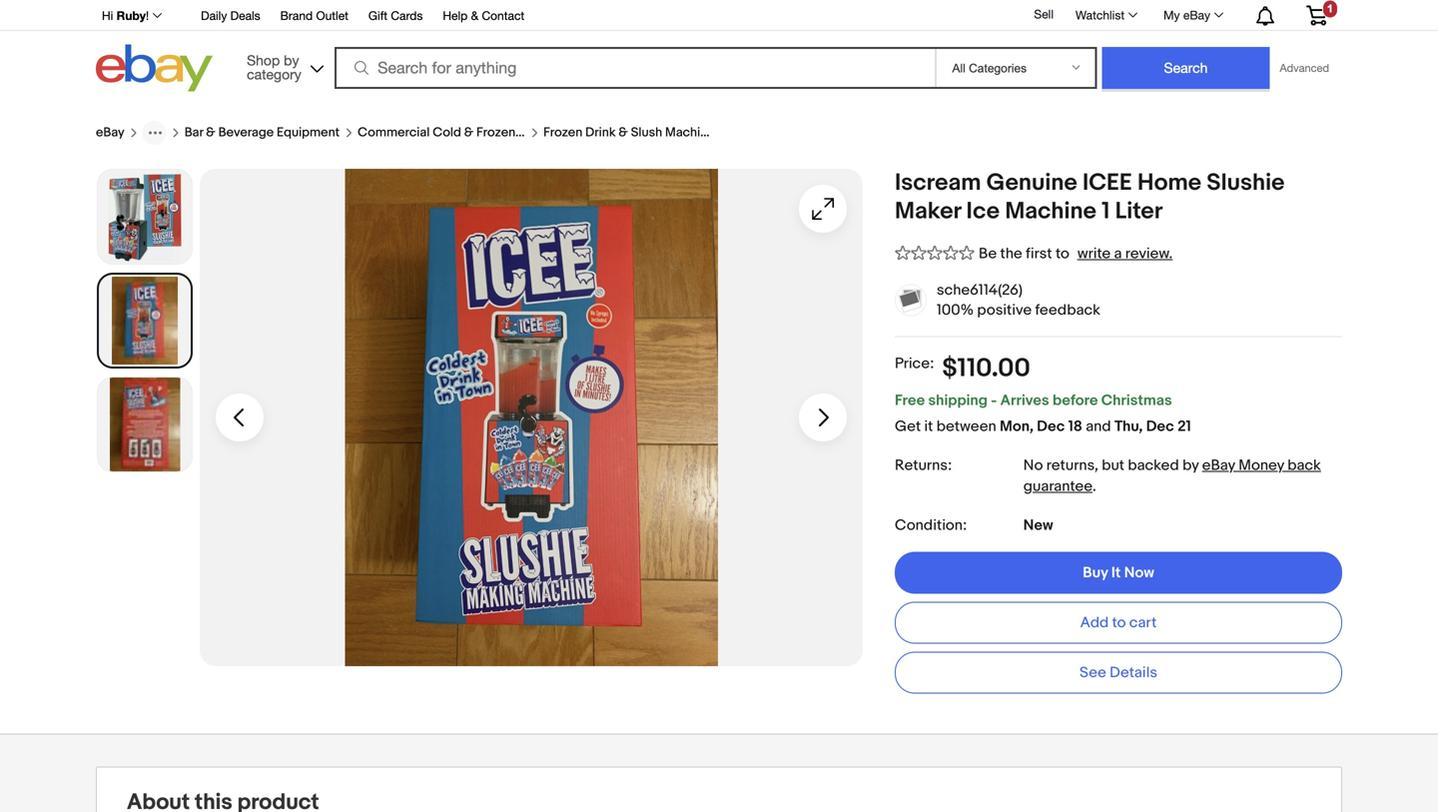 Task type: vqa. For each thing, say whether or not it's contained in the screenshot.
$110.00 main content
yes



Task type: describe. For each thing, give the bounding box(es) containing it.
ice
[[967, 197, 1000, 226]]

details
[[1110, 664, 1158, 682]]

sell
[[1035, 7, 1054, 21]]

1 inside iscream genuine icee home slushie maker ice machine 1 liter
[[1102, 197, 1111, 226]]

it
[[1112, 564, 1122, 582]]

1 beverage from the left
[[218, 125, 274, 140]]

shop by category
[[247, 52, 302, 82]]

ebay money back guarantee
[[1024, 457, 1322, 496]]

cards
[[391, 8, 423, 22]]

$110.00 main content
[[96, 97, 1343, 734]]

picture 2 of 2 image
[[98, 378, 192, 472]]

add to cart
[[1081, 614, 1158, 632]]

ebay money back guarantee link
[[1024, 457, 1322, 496]]

my ebay link
[[1153, 3, 1233, 27]]

ebay link
[[96, 125, 125, 140]]

outlet
[[316, 8, 349, 22]]

.
[[1093, 478, 1097, 496]]

1 frozen from the left
[[477, 125, 516, 140]]

between
[[937, 418, 997, 436]]

advanced
[[1281, 61, 1330, 74]]

ebay for ebay money back guarantee
[[1203, 457, 1236, 475]]

!
[[146, 8, 149, 22]]

condition:
[[895, 517, 968, 535]]

contact
[[482, 8, 525, 22]]

machines
[[666, 125, 722, 140]]

see
[[1080, 664, 1107, 682]]

bar & beverage equipment
[[185, 125, 340, 140]]

sche6114(26)
[[937, 281, 1023, 299]]

commercial cold & frozen beverage dispensers link
[[358, 125, 643, 140]]

backed
[[1129, 457, 1180, 475]]

gift
[[369, 8, 388, 22]]

by inside $110.00 main content
[[1183, 457, 1200, 475]]

stock photo image
[[98, 170, 192, 264]]

2 dec from the left
[[1147, 418, 1175, 436]]

daily deals link
[[201, 5, 260, 27]]

machine
[[1006, 197, 1097, 226]]

ebay for ebay
[[96, 125, 125, 140]]

2 frozen from the left
[[544, 125, 583, 140]]

shop by category button
[[238, 44, 328, 87]]

advanced link
[[1271, 48, 1340, 88]]

buy it now
[[1083, 564, 1155, 582]]

commercial
[[358, 125, 430, 140]]

brand new in box! iscream icee slushie making machine for counter-top home use  - picture 1 of 2 image
[[200, 169, 863, 667]]

brand outlet
[[280, 8, 349, 22]]

watchlist link
[[1065, 3, 1147, 27]]

ruby
[[117, 8, 146, 22]]

daily
[[201, 8, 227, 22]]

feedback
[[1036, 301, 1101, 319]]

$110.00
[[943, 353, 1031, 384]]

Search for anything text field
[[338, 49, 932, 87]]

get
[[895, 418, 922, 436]]

help & contact
[[443, 8, 525, 22]]

frozen drink & slush machines
[[544, 125, 722, 140]]

and
[[1086, 418, 1112, 436]]

but
[[1102, 457, 1125, 475]]

& inside 'account' navigation
[[471, 8, 479, 22]]

cold
[[433, 125, 462, 140]]

thu,
[[1115, 418, 1144, 436]]

watchlist
[[1076, 8, 1125, 22]]

money
[[1239, 457, 1285, 475]]

& right 'cold'
[[464, 125, 474, 140]]

guarantee
[[1024, 478, 1093, 496]]

my ebay
[[1164, 8, 1211, 22]]

bar
[[185, 125, 203, 140]]

iscream
[[895, 169, 982, 197]]

positive
[[978, 301, 1032, 319]]

gift cards
[[369, 8, 423, 22]]



Task type: locate. For each thing, give the bounding box(es) containing it.
1 inside 1 link
[[1328, 2, 1334, 15]]

sche6114(26) 100% positive feedback
[[937, 281, 1101, 319]]

frozen drink & slush machines link
[[544, 125, 722, 140]]

1 horizontal spatial by
[[1183, 457, 1200, 475]]

account navigation
[[91, 0, 1343, 31]]

ebay inside ebay money back guarantee
[[1203, 457, 1236, 475]]

back
[[1288, 457, 1322, 475]]

dispensers
[[577, 125, 643, 140]]

category
[[247, 66, 302, 82]]

1 horizontal spatial to
[[1113, 614, 1127, 632]]

iscream genuine icee home slushie maker ice machine 1 liter
[[895, 169, 1286, 226]]

18
[[1069, 418, 1083, 436]]

shipping
[[929, 392, 988, 410]]

bar & beverage equipment link
[[185, 125, 340, 140]]

dec left 21 on the bottom right of the page
[[1147, 418, 1175, 436]]

be the first to write a review.
[[979, 245, 1173, 263]]

ebay left money
[[1203, 457, 1236, 475]]

ebay right my
[[1184, 8, 1211, 22]]

0 horizontal spatial dec
[[1038, 418, 1066, 436]]

price: $110.00 free shipping - arrives before christmas get it between mon, dec 18 and thu, dec 21
[[895, 353, 1192, 436]]

help
[[443, 8, 468, 22]]

liter
[[1116, 197, 1164, 226]]

0 vertical spatial by
[[284, 52, 299, 68]]

christmas
[[1102, 392, 1173, 410]]

equipment
[[277, 125, 340, 140]]

icee
[[1083, 169, 1133, 197]]

& right drink
[[619, 125, 628, 140]]

daily deals
[[201, 8, 260, 22]]

1
[[1328, 2, 1334, 15], [1102, 197, 1111, 226]]

my
[[1164, 8, 1181, 22]]

1 vertical spatial 1
[[1102, 197, 1111, 226]]

be the first to write the review. image
[[895, 242, 975, 263]]

0 horizontal spatial to
[[1056, 245, 1070, 263]]

to left cart
[[1113, 614, 1127, 632]]

shop by category banner
[[91, 0, 1343, 97]]

1 vertical spatial ebay
[[96, 125, 125, 140]]

0 horizontal spatial frozen
[[477, 125, 516, 140]]

0 horizontal spatial 1
[[1102, 197, 1111, 226]]

0 vertical spatial 1
[[1328, 2, 1334, 15]]

-
[[992, 392, 998, 410]]

&
[[471, 8, 479, 22], [206, 125, 216, 140], [464, 125, 474, 140], [619, 125, 628, 140]]

write a review. link
[[1078, 245, 1173, 263]]

1 left liter
[[1102, 197, 1111, 226]]

buy
[[1083, 564, 1109, 582]]

none submit inside shop by category 'banner'
[[1103, 47, 1271, 89]]

1 horizontal spatial 1
[[1328, 2, 1334, 15]]

2 beverage from the left
[[519, 125, 574, 140]]

first
[[1026, 245, 1053, 263]]

buy it now link
[[895, 552, 1343, 594]]

sche6114 100% positive feedback image
[[896, 285, 926, 315]]

see details link
[[895, 652, 1343, 694]]

review.
[[1126, 245, 1173, 263]]

commercial cold & frozen beverage dispensers
[[358, 125, 643, 140]]

by
[[284, 52, 299, 68], [1183, 457, 1200, 475]]

1 up advanced link
[[1328, 2, 1334, 15]]

ebay left the bar at the left
[[96, 125, 125, 140]]

0 horizontal spatial by
[[284, 52, 299, 68]]

a
[[1115, 245, 1123, 263]]

add
[[1081, 614, 1109, 632]]

brand
[[280, 8, 313, 22]]

dec left 18
[[1038, 418, 1066, 436]]

& right help
[[471, 8, 479, 22]]

gift cards link
[[369, 5, 423, 27]]

sell link
[[1026, 7, 1063, 21]]

home
[[1138, 169, 1202, 197]]

picture 1 of 2 image
[[99, 275, 191, 367]]

hi
[[102, 8, 113, 22]]

new
[[1024, 517, 1054, 535]]

by right backed
[[1183, 457, 1200, 475]]

help & contact link
[[443, 5, 525, 27]]

beverage right the bar at the left
[[218, 125, 274, 140]]

& right the bar at the left
[[206, 125, 216, 140]]

0 horizontal spatial beverage
[[218, 125, 274, 140]]

be
[[979, 245, 997, 263]]

by inside shop by category
[[284, 52, 299, 68]]

frozen right 'cold'
[[477, 125, 516, 140]]

returns:
[[895, 457, 953, 475]]

no
[[1024, 457, 1044, 475]]

1 vertical spatial to
[[1113, 614, 1127, 632]]

0 vertical spatial ebay
[[1184, 8, 1211, 22]]

before
[[1053, 392, 1099, 410]]

None submit
[[1103, 47, 1271, 89]]

cart
[[1130, 614, 1158, 632]]

genuine
[[987, 169, 1078, 197]]

1 link
[[1295, 0, 1340, 29]]

write
[[1078, 245, 1111, 263]]

by right shop
[[284, 52, 299, 68]]

now
[[1125, 564, 1155, 582]]

add to cart link
[[895, 602, 1343, 644]]

arrives
[[1001, 392, 1050, 410]]

to right first
[[1056, 245, 1070, 263]]

ebay
[[1184, 8, 1211, 22], [96, 125, 125, 140], [1203, 457, 1236, 475]]

shop
[[247, 52, 280, 68]]

drink
[[586, 125, 616, 140]]

price:
[[895, 355, 935, 373]]

slushie
[[1207, 169, 1286, 197]]

1 horizontal spatial frozen
[[544, 125, 583, 140]]

1 dec from the left
[[1038, 418, 1066, 436]]

slush
[[631, 125, 663, 140]]

1 horizontal spatial dec
[[1147, 418, 1175, 436]]

21
[[1178, 418, 1192, 436]]

returns,
[[1047, 457, 1099, 475]]

2 vertical spatial ebay
[[1203, 457, 1236, 475]]

beverage
[[218, 125, 274, 140], [519, 125, 574, 140]]

see details
[[1080, 664, 1158, 682]]

to
[[1056, 245, 1070, 263], [1113, 614, 1127, 632]]

0 vertical spatial to
[[1056, 245, 1070, 263]]

beverage left drink
[[519, 125, 574, 140]]

1 vertical spatial by
[[1183, 457, 1200, 475]]

no returns, but backed by
[[1024, 457, 1203, 475]]

it
[[925, 418, 934, 436]]

ebay inside 'account' navigation
[[1184, 8, 1211, 22]]

1 horizontal spatial beverage
[[519, 125, 574, 140]]

maker
[[895, 197, 962, 226]]

100%
[[937, 301, 974, 319]]

frozen left drink
[[544, 125, 583, 140]]

mon,
[[1000, 418, 1034, 436]]



